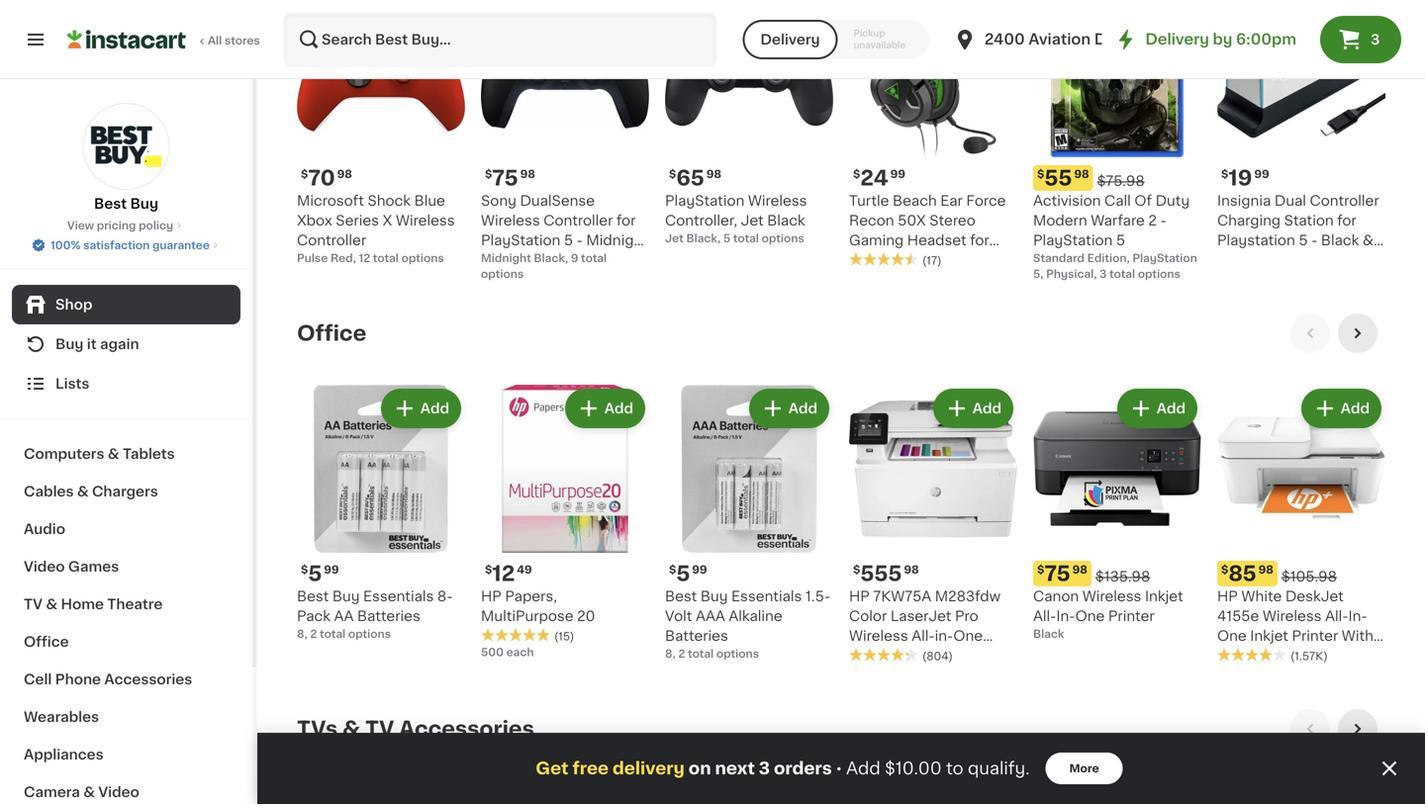 Task type: describe. For each thing, give the bounding box(es) containing it.
8, inside best buy essentials 1.5- volt aaa alkaline batteries 8, 2 total options
[[665, 649, 676, 660]]

computers
[[24, 447, 104, 461]]

85
[[1229, 564, 1257, 585]]

recon
[[849, 214, 895, 228]]

in-
[[935, 630, 954, 643]]

wireless inside sony dualsense wireless controller for playstation 5 - midnight black
[[481, 214, 540, 228]]

3 inside treatment tracker modal 'dialog'
[[759, 761, 770, 778]]

add for insignia dual controller charging station for playstation 5 - black & white
[[1341, 6, 1370, 20]]

75 for canon wireless inkjet all-in-one printer
[[1045, 564, 1071, 585]]

camera & video link
[[12, 774, 241, 805]]

of
[[1135, 194, 1152, 208]]

$55.98 original price: $75.98 element
[[1034, 165, 1202, 191]]

of
[[1287, 649, 1301, 663]]

$ inside the "$ 85 98 $105.98 hp white deskjet 4155e wireless all-in- one inkjet printer with 6 months of instant ink included with"
[[1222, 565, 1229, 576]]

best for best buy
[[94, 197, 127, 211]]

product group containing 70
[[297, 0, 465, 266]]

$ for playstation wireless controller, jet black
[[669, 169, 676, 180]]

- for 2
[[1161, 214, 1167, 228]]

appliances
[[24, 748, 104, 762]]

- inside the insignia dual controller charging station for playstation 5 - black & white
[[1312, 234, 1318, 247]]

home
[[61, 598, 104, 612]]

hp papers, multipurpose 20
[[481, 590, 595, 624]]

product group containing 55
[[1034, 0, 1202, 282]]

wireless inside $ 75 98 $135.98 canon wireless inkjet all-in-one printer black
[[1083, 590, 1142, 604]]

pricing
[[97, 220, 136, 231]]

add for microsoft shock blue xbox series x wireless controller
[[421, 6, 449, 20]]

shock
[[368, 194, 411, 208]]

add for sony dualsense wireless controller for playstation 5 - midnight black
[[605, 6, 634, 20]]

get free delivery on next 3 orders • add $10.00 to qualify.
[[536, 761, 1030, 778]]

wireless inside the "microsoft shock blue xbox series x wireless controller pulse red, 12 total options"
[[396, 214, 455, 228]]

$10.00
[[885, 761, 942, 778]]

19
[[1229, 168, 1253, 189]]

product group containing 85
[[1218, 385, 1386, 683]]

tvs & tv accessories
[[297, 719, 534, 740]]

one inside $ 75 98 $135.98 canon wireless inkjet all-in-one printer black
[[1076, 610, 1105, 624]]

$75.98
[[1097, 174, 1145, 188]]

500
[[481, 647, 504, 658]]

all stores link
[[67, 12, 261, 67]]

xbox
[[849, 253, 886, 267]]

midnight inside sony dualsense wireless controller for playstation 5 - midnight black
[[586, 234, 648, 247]]

series
[[336, 214, 379, 228]]

$ for turtle beach ear force recon 50x stereo gaming headset for xbox one
[[853, 169, 861, 180]]

playstation wireless controller, jet black jet black, 5 total options
[[665, 194, 807, 244]]

cell phone accessories
[[24, 673, 192, 687]]

$ 5 99 for best buy essentials 1.5- volt aaa alkaline batteries
[[669, 564, 707, 585]]

beach
[[893, 194, 937, 208]]

by
[[1213, 32, 1233, 47]]

view pricing policy
[[67, 220, 173, 231]]

1 vertical spatial video
[[98, 786, 139, 800]]

$ inside $ 75 98 $135.98 canon wireless inkjet all-in-one printer black
[[1037, 565, 1045, 576]]

for inside the insignia dual controller charging station for playstation 5 - black & white
[[1338, 214, 1357, 228]]

total inside activision call of duty modern warfare 2 - playstation 5 standard edition, playstation 5, physical, 3 total options
[[1110, 269, 1136, 280]]

$ for sony dualsense wireless controller for playstation 5 - midnight black
[[485, 169, 492, 180]]

add for canon wireless inkjet all-in-one printer
[[1157, 402, 1186, 416]]

98 for 75
[[520, 169, 535, 180]]

4155e
[[1218, 610, 1260, 624]]

batteries inside best buy essentials 1.5- volt aaa alkaline batteries 8, 2 total options
[[665, 630, 728, 643]]

all- for 7kw75a
[[912, 630, 935, 643]]

printer inside $ 75 98 $135.98 canon wireless inkjet all-in-one printer black
[[1109, 610, 1155, 624]]

duty
[[1156, 194, 1190, 208]]

1 vertical spatial office
[[24, 636, 69, 649]]

in- inside $ 75 98 $135.98 canon wireless inkjet all-in-one printer black
[[1057, 610, 1076, 624]]

insignia
[[1218, 194, 1271, 208]]

5 up volt
[[676, 564, 690, 585]]

add for best buy essentials 8- pack aa batteries
[[421, 402, 449, 416]]

lists link
[[12, 364, 241, 404]]

midnight black, 9 total options
[[481, 253, 607, 280]]

$ 12 49
[[485, 564, 532, 585]]

computers & tablets link
[[12, 436, 241, 473]]

activision call of duty modern warfare 2 - playstation 5 standard edition, playstation 5, physical, 3 total options
[[1034, 194, 1198, 280]]

for inside sony dualsense wireless controller for playstation 5 - midnight black
[[617, 214, 636, 228]]

product group containing 65
[[665, 0, 834, 247]]

70
[[308, 168, 335, 189]]

black, inside midnight black, 9 total options
[[534, 253, 568, 264]]

wireless inside the playstation wireless controller, jet black jet black, 5 total options
[[748, 194, 807, 208]]

batteries inside best buy essentials 8- pack aa batteries 8, 2 total options
[[357, 610, 421, 624]]

& for cables & chargers
[[77, 485, 89, 499]]

one inside the "$ 85 98 $105.98 hp white deskjet 4155e wireless all-in- one inkjet printer with 6 months of instant ink included with"
[[1218, 630, 1247, 643]]

best buy logo image
[[83, 103, 170, 190]]

total inside best buy essentials 8- pack aa batteries 8, 2 total options
[[320, 629, 346, 640]]

turtle beach ear force recon 50x stereo gaming headset for xbox one
[[849, 194, 1006, 267]]

$75.98 original price: $135.98 element
[[1034, 561, 1202, 587]]

controller inside the "microsoft shock blue xbox series x wireless controller pulse red, 12 total options"
[[297, 234, 366, 247]]

midnight inside midnight black, 9 total options
[[481, 253, 531, 264]]

all- for 75
[[1034, 610, 1057, 624]]

laser
[[849, 649, 888, 663]]

$ 24 99
[[853, 168, 906, 189]]

theatre
[[107, 598, 163, 612]]

9
[[571, 253, 579, 264]]

alkaline
[[729, 610, 783, 624]]

options inside midnight black, 9 total options
[[481, 269, 524, 280]]

98 for 555
[[904, 565, 919, 576]]

add for playstation wireless controller, jet black
[[789, 6, 818, 20]]

ink
[[1357, 649, 1377, 663]]

again
[[100, 338, 139, 351]]

it
[[87, 338, 97, 351]]

& for tv & home theatre
[[46, 598, 57, 612]]

65
[[676, 168, 705, 189]]

add button for hp 7kw75a m283fdw color laserjet pro wireless all-in-one laser printer
[[935, 391, 1012, 427]]

delivery button
[[743, 20, 838, 59]]

& for camera & video
[[83, 786, 95, 800]]

playstation right edition,
[[1133, 253, 1198, 264]]

$85.98 original price: $105.98 element
[[1218, 561, 1386, 587]]

total inside the "microsoft shock blue xbox series x wireless controller pulse red, 12 total options"
[[373, 253, 399, 264]]

$ 5 99 for best buy essentials 8- pack aa batteries
[[301, 564, 339, 585]]

cables & chargers link
[[12, 473, 241, 511]]

add button for sony dualsense wireless controller for playstation 5 - midnight black
[[567, 0, 643, 31]]

options inside activision call of duty modern warfare 2 - playstation 5 standard edition, playstation 5, physical, 3 total options
[[1138, 269, 1181, 280]]

essentials for batteries
[[363, 590, 434, 604]]

black inside the playstation wireless controller, jet black jet black, 5 total options
[[767, 214, 805, 228]]

6:00pm
[[1236, 32, 1297, 47]]

total inside midnight black, 9 total options
[[581, 253, 607, 264]]

dual
[[1275, 194, 1307, 208]]

5 inside the insignia dual controller charging station for playstation 5 - black & white
[[1299, 234, 1308, 247]]

add button for hp papers, multipurpose 20
[[567, 391, 643, 427]]

camera & video
[[24, 786, 139, 800]]

video games link
[[12, 548, 241, 586]]

accessories inside item carousel region
[[399, 719, 534, 740]]

(15)
[[554, 632, 575, 642]]

audio link
[[12, 511, 241, 548]]

printer inside the "$ 85 98 $105.98 hp white deskjet 4155e wireless all-in- one inkjet printer with 6 months of instant ink included with"
[[1292, 630, 1339, 643]]

cables
[[24, 485, 74, 499]]

1 horizontal spatial tv
[[365, 719, 394, 740]]

wireless inside the "$ 85 98 $105.98 hp white deskjet 4155e wireless all-in- one inkjet printer with 6 months of instant ink included with"
[[1263, 610, 1322, 624]]

$ for hp 7kw75a m283fdw color laserjet pro wireless all-in-one laser printer
[[853, 565, 861, 576]]

hp for 555
[[849, 590, 870, 604]]

aa
[[334, 610, 354, 624]]

station
[[1285, 214, 1334, 228]]

warfare
[[1091, 214, 1145, 228]]

$ for best buy essentials 8- pack aa batteries
[[301, 565, 308, 576]]

computers & tablets
[[24, 447, 175, 461]]

xbox
[[297, 214, 332, 228]]

shop link
[[12, 285, 241, 325]]

99 for turtle beach ear force recon 50x stereo gaming headset for xbox one
[[891, 169, 906, 180]]

edition,
[[1088, 253, 1130, 264]]

microsoft
[[297, 194, 364, 208]]

options inside best buy essentials 1.5- volt aaa alkaline batteries 8, 2 total options
[[717, 649, 759, 660]]

add for hp white deskjet 4155e wireless all-in- one inkjet printer with 6 months of instant ink included with
[[1341, 402, 1370, 416]]

75 for 75
[[492, 168, 518, 189]]

dr
[[1095, 32, 1113, 47]]

color
[[849, 610, 887, 624]]

5 up pack
[[308, 564, 322, 585]]

Search field
[[285, 14, 715, 65]]

for inside the 'turtle beach ear force recon 50x stereo gaming headset for xbox one'
[[970, 234, 990, 247]]

5 inside sony dualsense wireless controller for playstation 5 - midnight black
[[564, 234, 573, 247]]

item carousel region containing tvs & tv accessories
[[297, 710, 1386, 805]]

games
[[68, 560, 119, 574]]

wireless inside hp 7kw75a m283fdw color laserjet pro wireless all-in-one laser printer
[[849, 630, 908, 643]]

red,
[[331, 253, 356, 264]]

50x
[[898, 214, 926, 228]]

cell
[[24, 673, 52, 687]]

black, inside the playstation wireless controller, jet black jet black, 5 total options
[[687, 233, 721, 244]]

2400
[[985, 32, 1025, 47]]

$ for hp papers, multipurpose 20
[[485, 565, 492, 576]]

$105.98
[[1282, 570, 1337, 584]]

98 for 70
[[337, 169, 352, 180]]

force
[[967, 194, 1006, 208]]



Task type: locate. For each thing, give the bounding box(es) containing it.
wireless
[[748, 194, 807, 208], [396, 214, 455, 228], [481, 214, 540, 228], [1083, 590, 1142, 604], [1263, 610, 1322, 624], [849, 630, 908, 643]]

pack
[[297, 610, 331, 624]]

item carousel region containing office
[[297, 314, 1386, 694]]

5 inside the playstation wireless controller, jet black jet black, 5 total options
[[724, 233, 731, 244]]

black inside the insignia dual controller charging station for playstation 5 - black & white
[[1322, 234, 1360, 247]]

buy up aa
[[333, 590, 360, 604]]

2 horizontal spatial 2
[[1149, 214, 1157, 228]]

ear
[[941, 194, 963, 208]]

$ inside the $ 55 98
[[1037, 169, 1045, 180]]

controller inside sony dualsense wireless controller for playstation 5 - midnight black
[[544, 214, 613, 228]]

black down canon
[[1034, 629, 1065, 640]]

black right "controller,"
[[767, 214, 805, 228]]

2 vertical spatial 2
[[679, 649, 685, 660]]

printer inside hp 7kw75a m283fdw color laserjet pro wireless all-in-one laser printer
[[891, 649, 937, 663]]

add button for canon wireless inkjet all-in-one printer
[[1119, 391, 1196, 427]]

2 horizontal spatial all-
[[1326, 610, 1349, 624]]

$ up "controller,"
[[669, 169, 676, 180]]

best inside best buy essentials 8- pack aa batteries 8, 2 total options
[[297, 590, 329, 604]]

essentials inside best buy essentials 8- pack aa batteries 8, 2 total options
[[363, 590, 434, 604]]

hp
[[481, 590, 502, 604], [849, 590, 870, 604], [1218, 590, 1238, 604]]

total inside the playstation wireless controller, jet black jet black, 5 total options
[[733, 233, 759, 244]]

- inside activision call of duty modern warfare 2 - playstation 5 standard edition, playstation 5, physical, 3 total options
[[1161, 214, 1167, 228]]

0 vertical spatial black,
[[687, 233, 721, 244]]

one down 4155e
[[1218, 630, 1247, 643]]

3 hp from the left
[[1218, 590, 1238, 604]]

video down appliances "link"
[[98, 786, 139, 800]]

options down sony
[[481, 269, 524, 280]]

office link
[[12, 624, 241, 661]]

hp up color
[[849, 590, 870, 604]]

sony
[[481, 194, 517, 208]]

2 item carousel region from the top
[[297, 710, 1386, 805]]

0 horizontal spatial tv
[[24, 598, 43, 612]]

1 horizontal spatial 12
[[492, 564, 515, 585]]

1 vertical spatial inkjet
[[1251, 630, 1289, 643]]

5 down station
[[1299, 234, 1308, 247]]

buy up "aaa" on the bottom of the page
[[701, 590, 728, 604]]

options down blue
[[401, 253, 444, 264]]

1 horizontal spatial -
[[1161, 214, 1167, 228]]

(804)
[[923, 651, 953, 662]]

in- down canon
[[1057, 610, 1076, 624]]

tvs
[[297, 719, 338, 740]]

$ up 'insignia'
[[1222, 169, 1229, 180]]

1 essentials from the left
[[363, 590, 434, 604]]

$ 5 99 up pack
[[301, 564, 339, 585]]

volt
[[665, 610, 692, 624]]

controller up red,
[[297, 234, 366, 247]]

product group containing 19
[[1218, 0, 1386, 267]]

2 inside best buy essentials 1.5- volt aaa alkaline batteries 8, 2 total options
[[679, 649, 685, 660]]

98 right the 85
[[1259, 565, 1274, 576]]

buy for best buy
[[130, 197, 158, 211]]

delivery inside 'button'
[[761, 33, 820, 47]]

1 horizontal spatial controller
[[544, 214, 613, 228]]

shop
[[55, 298, 92, 312]]

75 up sony
[[492, 168, 518, 189]]

inkjet inside $ 75 98 $135.98 canon wireless inkjet all-in-one printer black
[[1145, 590, 1184, 604]]

0 horizontal spatial all-
[[912, 630, 935, 643]]

0 vertical spatial controller
[[1310, 194, 1380, 208]]

add button for best buy essentials 1.5- volt aaa alkaline batteries
[[751, 391, 828, 427]]

98 inside $ 75 98
[[520, 169, 535, 180]]

0 horizontal spatial with
[[1282, 669, 1314, 683]]

total right 9
[[581, 253, 607, 264]]

99 for insignia dual controller charging station for playstation 5 - black & white
[[1255, 169, 1270, 180]]

24
[[861, 168, 889, 189]]

12 inside the "microsoft shock blue xbox series x wireless controller pulse red, 12 total options"
[[359, 253, 370, 264]]

with
[[1342, 630, 1374, 643], [1282, 669, 1314, 683]]

0 vertical spatial jet
[[741, 214, 764, 228]]

100% satisfaction guarantee
[[51, 240, 210, 251]]

1 horizontal spatial jet
[[741, 214, 764, 228]]

treatment tracker modal dialog
[[257, 734, 1426, 805]]

0 horizontal spatial video
[[24, 560, 65, 574]]

0 horizontal spatial -
[[577, 234, 583, 247]]

0 horizontal spatial hp
[[481, 590, 502, 604]]

$ up 4155e
[[1222, 565, 1229, 576]]

add for best buy essentials 1.5- volt aaa alkaline batteries
[[789, 402, 818, 416]]

2 horizontal spatial best
[[665, 590, 697, 604]]

$ 75 98
[[485, 168, 535, 189]]

99 inside $ 24 99
[[891, 169, 906, 180]]

98 right 65
[[707, 169, 722, 180]]

black,
[[687, 233, 721, 244], [534, 253, 568, 264]]

1 horizontal spatial accessories
[[399, 719, 534, 740]]

1 horizontal spatial midnight
[[586, 234, 648, 247]]

2 horizontal spatial for
[[1338, 214, 1357, 228]]

2 $ 5 99 from the left
[[669, 564, 707, 585]]

1 horizontal spatial with
[[1342, 630, 1374, 643]]

0 vertical spatial accessories
[[104, 673, 192, 687]]

deskjet
[[1286, 590, 1344, 604]]

best up pack
[[297, 590, 329, 604]]

tv right tvs
[[365, 719, 394, 740]]

1 vertical spatial midnight
[[481, 253, 531, 264]]

essentials up alkaline
[[732, 590, 802, 604]]

buy left it
[[55, 338, 84, 351]]

black inside $ 75 98 $135.98 canon wireless inkjet all-in-one printer black
[[1034, 629, 1065, 640]]

$ left 49
[[485, 565, 492, 576]]

one down pro
[[954, 630, 983, 643]]

1 horizontal spatial 8,
[[665, 649, 676, 660]]

98 inside $ 555 98
[[904, 565, 919, 576]]

black, left 9
[[534, 253, 568, 264]]

playstation
[[665, 194, 745, 208], [481, 234, 561, 247], [1034, 234, 1113, 247], [1133, 253, 1198, 264]]

satisfaction
[[83, 240, 150, 251]]

$ up sony
[[485, 169, 492, 180]]

playstation inside sony dualsense wireless controller for playstation 5 - midnight black
[[481, 234, 561, 247]]

jet
[[741, 214, 764, 228], [665, 233, 684, 244]]

$ for insignia dual controller charging station for playstation 5 - black & white
[[1222, 169, 1229, 180]]

0 horizontal spatial $ 5 99
[[301, 564, 339, 585]]

aaa
[[696, 610, 725, 624]]

98 inside the $ 55 98
[[1074, 169, 1090, 180]]

100%
[[51, 240, 81, 251]]

0 vertical spatial item carousel region
[[297, 314, 1386, 694]]

product group containing 24
[[849, 0, 1018, 269]]

0 vertical spatial batteries
[[357, 610, 421, 624]]

5 down "controller,"
[[724, 233, 731, 244]]

$ inside '$ 19 99'
[[1222, 169, 1229, 180]]

add button for playstation wireless controller, jet black
[[751, 0, 828, 31]]

0 vertical spatial white
[[1218, 253, 1258, 267]]

$ up turtle
[[853, 169, 861, 180]]

98 right the 55
[[1074, 169, 1090, 180]]

black inside sony dualsense wireless controller for playstation 5 - midnight black
[[481, 253, 519, 267]]

8, down volt
[[665, 649, 676, 660]]

all
[[208, 35, 222, 46]]

inkjet down $135.98
[[1145, 590, 1184, 604]]

55
[[1045, 168, 1072, 189]]

3
[[1371, 33, 1380, 47], [1100, 269, 1107, 280], [759, 761, 770, 778]]

printer up (1.57k)
[[1292, 630, 1339, 643]]

1 vertical spatial accessories
[[399, 719, 534, 740]]

$ for best buy essentials 1.5- volt aaa alkaline batteries
[[669, 565, 676, 576]]

best buy essentials 8- pack aa batteries 8, 2 total options
[[297, 590, 453, 640]]

$ 65 98
[[669, 168, 722, 189]]

- inside sony dualsense wireless controller for playstation 5 - midnight black
[[577, 234, 583, 247]]

months
[[1230, 649, 1283, 663]]

in- up ink
[[1349, 610, 1368, 624]]

stereo
[[930, 214, 976, 228]]

1 hp from the left
[[481, 590, 502, 604]]

delivery for delivery
[[761, 33, 820, 47]]

2 inside best buy essentials 8- pack aa batteries 8, 2 total options
[[310, 629, 317, 640]]

options down warfare
[[1138, 269, 1181, 280]]

hp for 12
[[481, 590, 502, 604]]

0 horizontal spatial black,
[[534, 253, 568, 264]]

99 inside '$ 19 99'
[[1255, 169, 1270, 180]]

instant
[[1305, 649, 1353, 663]]

orders
[[774, 761, 832, 778]]

0 vertical spatial 75
[[492, 168, 518, 189]]

75 up canon
[[1045, 564, 1071, 585]]

& inside the insignia dual controller charging station for playstation 5 - black & white
[[1363, 234, 1374, 247]]

98 inside the "$ 85 98 $105.98 hp white deskjet 4155e wireless all-in- one inkjet printer with 6 months of instant ink included with"
[[1259, 565, 1274, 576]]

service type group
[[743, 20, 929, 59]]

1 horizontal spatial best
[[297, 590, 329, 604]]

1 vertical spatial 75
[[1045, 564, 1071, 585]]

multipurpose
[[481, 610, 574, 624]]

best inside best buy essentials 1.5- volt aaa alkaline batteries 8, 2 total options
[[665, 590, 697, 604]]

0 horizontal spatial printer
[[891, 649, 937, 663]]

hp inside the "$ 85 98 $105.98 hp white deskjet 4155e wireless all-in- one inkjet printer with 6 months of instant ink included with"
[[1218, 590, 1238, 604]]

(17)
[[923, 255, 942, 266]]

for down stereo
[[970, 234, 990, 247]]

$ up pack
[[301, 565, 308, 576]]

best for best buy essentials 8- pack aa batteries 8, 2 total options
[[297, 590, 329, 604]]

2
[[1149, 214, 1157, 228], [310, 629, 317, 640], [679, 649, 685, 660]]

0 horizontal spatial controller
[[297, 234, 366, 247]]

3 button
[[1321, 16, 1402, 63]]

with up ink
[[1342, 630, 1374, 643]]

playstation up standard
[[1034, 234, 1113, 247]]

0 horizontal spatial delivery
[[761, 33, 820, 47]]

best up volt
[[665, 590, 697, 604]]

8, down pack
[[297, 629, 308, 640]]

buy for best buy essentials 1.5- volt aaa alkaline batteries 8, 2 total options
[[701, 590, 728, 604]]

1 horizontal spatial for
[[970, 234, 990, 247]]

1 horizontal spatial $ 5 99
[[669, 564, 707, 585]]

1.5-
[[806, 590, 831, 604]]

1 vertical spatial tv
[[365, 719, 394, 740]]

black down station
[[1322, 234, 1360, 247]]

7kw75a
[[873, 590, 932, 604]]

0 horizontal spatial best
[[94, 197, 127, 211]]

2 vertical spatial 3
[[759, 761, 770, 778]]

with down of
[[1282, 669, 1314, 683]]

2 vertical spatial printer
[[891, 649, 937, 663]]

inkjet inside the "$ 85 98 $105.98 hp white deskjet 4155e wireless all-in- one inkjet printer with 6 months of instant ink included with"
[[1251, 630, 1289, 643]]

98 for 55
[[1074, 169, 1090, 180]]

buy inside best buy essentials 8- pack aa batteries 8, 2 total options
[[333, 590, 360, 604]]

$135.98
[[1096, 570, 1151, 584]]

1 vertical spatial with
[[1282, 669, 1314, 683]]

0 horizontal spatial jet
[[665, 233, 684, 244]]

wearables link
[[12, 699, 241, 737]]

cables & chargers
[[24, 485, 158, 499]]

& inside 'link'
[[46, 598, 57, 612]]

0 horizontal spatial for
[[617, 214, 636, 228]]

total down edition,
[[1110, 269, 1136, 280]]

1 horizontal spatial black,
[[687, 233, 721, 244]]

0 horizontal spatial 75
[[492, 168, 518, 189]]

inkjet up months
[[1251, 630, 1289, 643]]

0 vertical spatial 8,
[[297, 629, 308, 640]]

more
[[1070, 764, 1100, 775]]

2 horizontal spatial hp
[[1218, 590, 1238, 604]]

all- inside the "$ 85 98 $105.98 hp white deskjet 4155e wireless all-in- one inkjet printer with 6 months of instant ink included with"
[[1326, 610, 1349, 624]]

office
[[297, 323, 367, 344], [24, 636, 69, 649]]

phone
[[55, 673, 101, 687]]

options inside the playstation wireless controller, jet black jet black, 5 total options
[[762, 233, 805, 244]]

best buy link
[[83, 103, 170, 214]]

1 horizontal spatial all-
[[1034, 610, 1057, 624]]

0 vertical spatial inkjet
[[1145, 590, 1184, 604]]

delivery for delivery by 6:00pm
[[1146, 32, 1210, 47]]

best buy essentials 1.5- volt aaa alkaline batteries 8, 2 total options
[[665, 590, 831, 660]]

1 horizontal spatial 75
[[1045, 564, 1071, 585]]

for right station
[[1338, 214, 1357, 228]]

1 item carousel region from the top
[[297, 314, 1386, 694]]

1 horizontal spatial office
[[297, 323, 367, 344]]

add button for hp white deskjet 4155e wireless all-in- one inkjet printer with 6 months of instant ink included with
[[1304, 391, 1380, 427]]

m283fdw
[[935, 590, 1001, 604]]

one down canon
[[1076, 610, 1105, 624]]

98 for canon wireless inkjet all-in-one printer
[[1073, 565, 1088, 576]]

1 $ 5 99 from the left
[[301, 564, 339, 585]]

3 inside button
[[1371, 33, 1380, 47]]

0 horizontal spatial 8,
[[297, 629, 308, 640]]

controller down dualsense
[[544, 214, 613, 228]]

2 inside activision call of duty modern warfare 2 - playstation 5 standard edition, playstation 5, physical, 3 total options
[[1149, 214, 1157, 228]]

midnight down sony
[[481, 253, 531, 264]]

all- down canon
[[1034, 610, 1057, 624]]

1 horizontal spatial printer
[[1109, 610, 1155, 624]]

white inside the "$ 85 98 $105.98 hp white deskjet 4155e wireless all-in- one inkjet printer with 6 months of instant ink included with"
[[1242, 590, 1282, 604]]

100% satisfaction guarantee button
[[31, 234, 222, 253]]

5
[[724, 233, 731, 244], [564, 234, 573, 247], [1117, 234, 1126, 247], [1299, 234, 1308, 247], [308, 564, 322, 585], [676, 564, 690, 585]]

tv & home theatre link
[[12, 586, 241, 624]]

all- inside $ 75 98 $135.98 canon wireless inkjet all-in-one printer black
[[1034, 610, 1057, 624]]

1 vertical spatial 3
[[1100, 269, 1107, 280]]

tv inside tv & home theatre 'link'
[[24, 598, 43, 612]]

essentials for alkaline
[[732, 590, 802, 604]]

add for hp 7kw75a m283fdw color laserjet pro wireless all-in-one laser printer
[[973, 402, 1002, 416]]

1 vertical spatial black,
[[534, 253, 568, 264]]

add inside treatment tracker modal 'dialog'
[[846, 761, 881, 778]]

canon
[[1034, 590, 1079, 604]]

total down "aaa" on the bottom of the page
[[688, 649, 714, 660]]

2 horizontal spatial printer
[[1292, 630, 1339, 643]]

0 vertical spatial midnight
[[586, 234, 648, 247]]

1 horizontal spatial delivery
[[1146, 32, 1210, 47]]

batteries right aa
[[357, 610, 421, 624]]

add button for microsoft shock blue xbox series x wireless controller
[[383, 0, 459, 31]]

wireless down $135.98
[[1083, 590, 1142, 604]]

buy up policy
[[130, 197, 158, 211]]

99 right the 19
[[1255, 169, 1270, 180]]

99 up "aaa" on the bottom of the page
[[692, 565, 707, 576]]

0 vertical spatial 12
[[359, 253, 370, 264]]

99 for best buy essentials 1.5- volt aaa alkaline batteries
[[692, 565, 707, 576]]

1 vertical spatial 2
[[310, 629, 317, 640]]

options inside the "microsoft shock blue xbox series x wireless controller pulse red, 12 total options"
[[401, 253, 444, 264]]

$ inside $ 65 98
[[669, 169, 676, 180]]

$ inside $ 75 98
[[485, 169, 492, 180]]

5 inside activision call of duty modern warfare 2 - playstation 5 standard edition, playstation 5, physical, 3 total options
[[1117, 234, 1126, 247]]

best for best buy essentials 1.5- volt aaa alkaline batteries 8, 2 total options
[[665, 590, 697, 604]]

pulse
[[297, 253, 328, 264]]

total inside best buy essentials 1.5- volt aaa alkaline batteries 8, 2 total options
[[688, 649, 714, 660]]

0 vertical spatial with
[[1342, 630, 1374, 643]]

0 horizontal spatial 12
[[359, 253, 370, 264]]

12 left 49
[[492, 564, 515, 585]]

1 vertical spatial 8,
[[665, 649, 676, 660]]

essentials inside best buy essentials 1.5- volt aaa alkaline batteries 8, 2 total options
[[732, 590, 802, 604]]

charging
[[1218, 214, 1281, 228]]

standard
[[1034, 253, 1085, 264]]

black, down "controller,"
[[687, 233, 721, 244]]

•
[[836, 761, 842, 777]]

1 vertical spatial printer
[[1292, 630, 1339, 643]]

white down playstation
[[1218, 253, 1258, 267]]

2 hp from the left
[[849, 590, 870, 604]]

$ 5 99 up volt
[[669, 564, 707, 585]]

- for 5
[[577, 234, 583, 247]]

total down x
[[373, 253, 399, 264]]

all- inside hp 7kw75a m283fdw color laserjet pro wireless all-in-one laser printer
[[912, 630, 935, 643]]

0 vertical spatial 3
[[1371, 33, 1380, 47]]

in- inside the "$ 85 98 $105.98 hp white deskjet 4155e wireless all-in- one inkjet printer with 6 months of instant ink included with"
[[1349, 610, 1368, 624]]

2 essentials from the left
[[732, 590, 802, 604]]

best buy
[[94, 197, 158, 211]]

0 horizontal spatial batteries
[[357, 610, 421, 624]]

printer down $135.98
[[1109, 610, 1155, 624]]

playstation up midnight black, 9 total options
[[481, 234, 561, 247]]

instacart logo image
[[67, 28, 186, 51]]

None search field
[[283, 12, 717, 67]]

playstation inside the playstation wireless controller, jet black jet black, 5 total options
[[665, 194, 745, 208]]

each
[[506, 647, 534, 658]]

99 right 24
[[891, 169, 906, 180]]

1 vertical spatial batteries
[[665, 630, 728, 643]]

laserjet
[[891, 610, 952, 624]]

75
[[492, 168, 518, 189], [1045, 564, 1071, 585]]

0 horizontal spatial office
[[24, 636, 69, 649]]

1 vertical spatial 12
[[492, 564, 515, 585]]

2 in- from the left
[[1349, 610, 1368, 624]]

6
[[1218, 649, 1227, 663]]

add button for best buy essentials 8- pack aa batteries
[[383, 391, 459, 427]]

add for hp papers, multipurpose 20
[[605, 402, 634, 416]]

2 horizontal spatial controller
[[1310, 194, 1380, 208]]

$ 5 99
[[301, 564, 339, 585], [669, 564, 707, 585]]

add button for insignia dual controller charging station for playstation 5 - black & white
[[1304, 0, 1380, 31]]

0 horizontal spatial essentials
[[363, 590, 434, 604]]

all stores
[[208, 35, 260, 46]]

wireless up laser
[[849, 630, 908, 643]]

1 horizontal spatial 2
[[679, 649, 685, 660]]

& for computers & tablets
[[108, 447, 119, 461]]

accessories down office link at the bottom left of page
[[104, 673, 192, 687]]

tv left the home at the left bottom of page
[[24, 598, 43, 612]]

0 horizontal spatial inkjet
[[1145, 590, 1184, 604]]

5 down warfare
[[1117, 234, 1126, 247]]

98 up canon
[[1073, 565, 1088, 576]]

$ 70 98
[[301, 168, 352, 189]]

1 in- from the left
[[1057, 610, 1076, 624]]

one inside the 'turtle beach ear force recon 50x stereo gaming headset for xbox one'
[[889, 253, 919, 267]]

2 down of
[[1149, 214, 1157, 228]]

next
[[715, 761, 755, 778]]

wearables
[[24, 711, 99, 725]]

all- down laserjet
[[912, 630, 935, 643]]

$ for microsoft shock blue xbox series x wireless controller
[[301, 169, 308, 180]]

0 horizontal spatial in-
[[1057, 610, 1076, 624]]

98 for hp white deskjet 4155e wireless all-in- one inkjet printer with 6 months of instant ink included with
[[1259, 565, 1274, 576]]

1 horizontal spatial 3
[[1100, 269, 1107, 280]]

$ inside $ 24 99
[[853, 169, 861, 180]]

2 horizontal spatial -
[[1312, 234, 1318, 247]]

2 horizontal spatial 3
[[1371, 33, 1380, 47]]

lists
[[55, 377, 90, 391]]

video down audio
[[24, 560, 65, 574]]

options
[[762, 233, 805, 244], [401, 253, 444, 264], [481, 269, 524, 280], [1138, 269, 1181, 280], [348, 629, 391, 640], [717, 649, 759, 660]]

midnight
[[586, 234, 648, 247], [481, 253, 531, 264]]

$ up 'microsoft'
[[301, 169, 308, 180]]

1 vertical spatial controller
[[544, 214, 613, 228]]

item carousel region
[[297, 314, 1386, 694], [297, 710, 1386, 805]]

essentials left 8- at the left
[[363, 590, 434, 604]]

product group
[[297, 0, 465, 266], [481, 0, 649, 282], [665, 0, 834, 247], [849, 0, 1018, 269], [1034, 0, 1202, 282], [1218, 0, 1386, 267], [297, 385, 465, 642], [481, 385, 649, 661], [665, 385, 834, 662], [849, 385, 1018, 665], [1034, 385, 1202, 642], [1218, 385, 1386, 683]]

& for tvs & tv accessories
[[343, 719, 360, 740]]

$ inside $ 12 49
[[485, 565, 492, 576]]

98 for 65
[[707, 169, 722, 180]]

buy inside best buy essentials 1.5- volt aaa alkaline batteries 8, 2 total options
[[701, 590, 728, 604]]

0 horizontal spatial 2
[[310, 629, 317, 640]]

1 vertical spatial item carousel region
[[297, 710, 1386, 805]]

12 right red,
[[359, 253, 370, 264]]

buy for best buy essentials 8- pack aa batteries 8, 2 total options
[[333, 590, 360, 604]]

one inside hp 7kw75a m283fdw color laserjet pro wireless all-in-one laser printer
[[954, 630, 983, 643]]

2 down pack
[[310, 629, 317, 640]]

product group containing 12
[[481, 385, 649, 661]]

wireless down sony
[[481, 214, 540, 228]]

1 vertical spatial jet
[[665, 233, 684, 244]]

$ up canon
[[1037, 565, 1045, 576]]

0 vertical spatial printer
[[1109, 610, 1155, 624]]

options inside best buy essentials 8- pack aa batteries 8, 2 total options
[[348, 629, 391, 640]]

98 right 70 at the left top
[[337, 169, 352, 180]]

dualsense
[[520, 194, 595, 208]]

0 horizontal spatial accessories
[[104, 673, 192, 687]]

75 inside $ 75 98 $135.98 canon wireless inkjet all-in-one printer black
[[1045, 564, 1071, 585]]

hp up 4155e
[[1218, 590, 1238, 604]]

hp inside hp 7kw75a m283fdw color laserjet pro wireless all-in-one laser printer
[[849, 590, 870, 604]]

99 for best buy essentials 8- pack aa batteries
[[324, 565, 339, 576]]

wireless down blue
[[396, 214, 455, 228]]

1 horizontal spatial in-
[[1349, 610, 1368, 624]]

$ up color
[[853, 565, 861, 576]]

papers,
[[505, 590, 557, 604]]

printer down in-
[[891, 649, 937, 663]]

98 up dualsense
[[520, 169, 535, 180]]

total down aa
[[320, 629, 346, 640]]

inkjet
[[1145, 590, 1184, 604], [1251, 630, 1289, 643]]

total down "controller,"
[[733, 233, 759, 244]]

playstation
[[1218, 234, 1296, 247]]

2400 aviation dr
[[985, 32, 1113, 47]]

insignia dual controller charging station for playstation 5 - black & white
[[1218, 194, 1380, 267]]

qualify.
[[968, 761, 1030, 778]]

product group containing 555
[[849, 385, 1018, 665]]

accessories
[[104, 673, 192, 687], [399, 719, 534, 740]]

1 horizontal spatial video
[[98, 786, 139, 800]]

one left (17)
[[889, 253, 919, 267]]

0 vertical spatial tv
[[24, 598, 43, 612]]

0 vertical spatial 2
[[1149, 214, 1157, 228]]

chargers
[[92, 485, 158, 499]]

1 horizontal spatial inkjet
[[1251, 630, 1289, 643]]

white
[[1218, 253, 1258, 267], [1242, 590, 1282, 604]]

white inside the insignia dual controller charging station for playstation 5 - black & white
[[1218, 253, 1258, 267]]

- down duty at the top
[[1161, 214, 1167, 228]]

all- down deskjet
[[1326, 610, 1349, 624]]

batteries down "aaa" on the bottom of the page
[[665, 630, 728, 643]]

0 horizontal spatial midnight
[[481, 253, 531, 264]]

1 horizontal spatial hp
[[849, 590, 870, 604]]

98 inside $ 65 98
[[707, 169, 722, 180]]

3 inside activision call of duty modern warfare 2 - playstation 5 standard edition, playstation 5, physical, 3 total options
[[1100, 269, 1107, 280]]

options down aa
[[348, 629, 391, 640]]

add
[[421, 6, 449, 20], [605, 6, 634, 20], [789, 6, 818, 20], [1341, 6, 1370, 20], [421, 402, 449, 416], [605, 402, 634, 416], [789, 402, 818, 416], [973, 402, 1002, 416], [1157, 402, 1186, 416], [1341, 402, 1370, 416], [846, 761, 881, 778]]

office up cell
[[24, 636, 69, 649]]

1 horizontal spatial batteries
[[665, 630, 728, 643]]

controller up station
[[1310, 194, 1380, 208]]

white down the 85
[[1242, 590, 1282, 604]]

98 inside $ 75 98 $135.98 canon wireless inkjet all-in-one printer black
[[1073, 565, 1088, 576]]

best up pricing
[[94, 197, 127, 211]]

1 vertical spatial white
[[1242, 590, 1282, 604]]

printer
[[1109, 610, 1155, 624], [1292, 630, 1339, 643], [891, 649, 937, 663]]

hp down $ 12 49
[[481, 590, 502, 604]]

$ inside $ 555 98
[[853, 565, 861, 576]]

98 inside $ 70 98
[[337, 169, 352, 180]]

more button
[[1046, 753, 1123, 785]]

camera
[[24, 786, 80, 800]]

0 vertical spatial video
[[24, 560, 65, 574]]

get
[[536, 761, 569, 778]]

tv
[[24, 598, 43, 612], [365, 719, 394, 740]]

wireless down deskjet
[[1263, 610, 1322, 624]]

0 horizontal spatial 3
[[759, 761, 770, 778]]

controller inside the insignia dual controller charging station for playstation 5 - black & white
[[1310, 194, 1380, 208]]

8, inside best buy essentials 8- pack aa batteries 8, 2 total options
[[297, 629, 308, 640]]

audio
[[24, 523, 65, 537]]



Task type: vqa. For each thing, say whether or not it's contained in the screenshot.
2400 Aviation Dr popup button
yes



